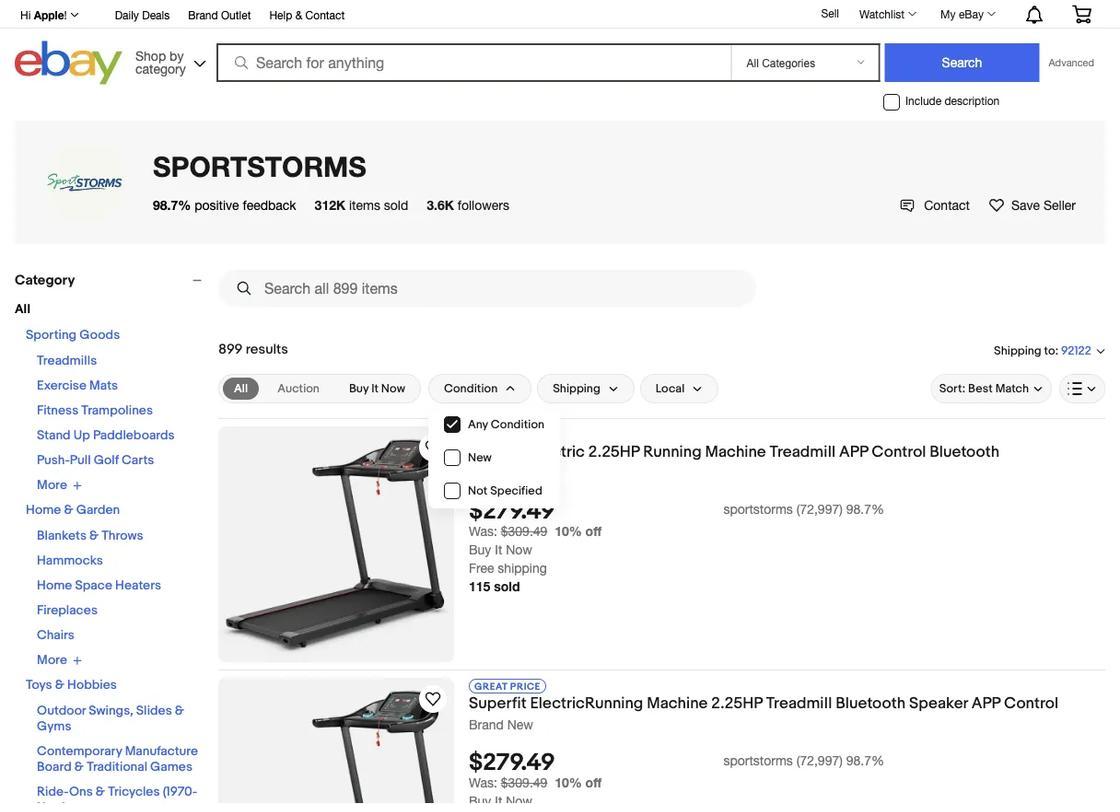Task type: locate. For each thing, give the bounding box(es) containing it.
machine for 2.25hp
[[647, 694, 708, 713]]

main content
[[218, 263, 1106, 805]]

games
[[150, 760, 193, 776]]

(72,997) inside sportstorms (72,997) 98.7% was: $309.49 10% off
[[797, 753, 843, 768]]

account navigation
[[10, 0, 1106, 29]]

1 10% from the top
[[555, 524, 582, 539]]

shipping
[[995, 344, 1042, 358], [553, 382, 601, 396]]

app
[[840, 442, 869, 462], [972, 694, 1001, 713]]

was:
[[469, 524, 498, 539], [469, 776, 498, 791]]

1 vertical spatial contact
[[925, 197, 970, 212]]

2 $309.49 from the top
[[501, 776, 548, 791]]

main content containing $279.49
[[218, 263, 1106, 805]]

advanced
[[1049, 57, 1095, 69]]

superfit electricrunning machine 2.25hp treadmill bluetooth speaker app control heading
[[469, 694, 1059, 713]]

$309.49
[[501, 524, 548, 539], [501, 776, 548, 791]]

0 vertical spatial machine
[[706, 442, 767, 462]]

&
[[296, 8, 303, 21], [64, 503, 73, 518], [89, 529, 99, 544], [55, 678, 64, 694], [175, 704, 184, 719], [75, 760, 84, 776], [96, 785, 105, 800]]

2 $279.49 from the top
[[469, 749, 556, 778]]

0 vertical spatial bluetooth
[[930, 442, 1000, 462]]

off inside sportstorms (72,997) 98.7% was: $309.49 10% off
[[586, 776, 602, 791]]

feedback
[[243, 197, 296, 212]]

& right slides
[[175, 704, 184, 719]]

up
[[73, 428, 90, 444]]

& down garden
[[89, 529, 99, 544]]

899
[[218, 341, 243, 358]]

superfit inside great price superfit electricrunning machine 2.25hp treadmill bluetooth speaker app control brand new
[[469, 694, 527, 713]]

1 vertical spatial (72,997)
[[797, 753, 843, 768]]

10% inside sportstorms (72,997) 98.7% was: $309.49 10% off
[[555, 776, 582, 791]]

hammocks
[[37, 553, 103, 569]]

all down category
[[15, 302, 30, 317]]

0 horizontal spatial buy
[[349, 382, 369, 396]]

more down the chairs link
[[37, 653, 67, 669]]

specified
[[490, 484, 543, 498]]

it inside sportstorms (72,997) 98.7% was: $309.49 10% off buy it now free shipping 115 sold
[[495, 543, 503, 558]]

new down any
[[468, 451, 492, 465]]

& right help
[[296, 8, 303, 21]]

machine inside superfit  electric 2.25hp running machine treadmill  app control bluetooth brand new
[[706, 442, 767, 462]]

brand inside superfit  electric 2.25hp running machine treadmill  app control bluetooth brand new
[[469, 465, 504, 481]]

shop by category banner
[[10, 0, 1106, 89]]

condition right any
[[491, 418, 545, 432]]

1 vertical spatial $279.49
[[469, 749, 556, 778]]

0 horizontal spatial now
[[381, 382, 405, 396]]

$309.49 inside sportstorms (72,997) 98.7% was: $309.49 10% off buy it now free shipping 115 sold
[[501, 524, 548, 539]]

2 vertical spatial new
[[508, 717, 534, 732]]

brand up not
[[469, 465, 504, 481]]

heaters
[[115, 578, 161, 594]]

0 vertical spatial sold
[[384, 197, 409, 212]]

0 vertical spatial shipping
[[995, 344, 1042, 358]]

2 vertical spatial brand
[[469, 717, 504, 732]]

was: inside sportstorms (72,997) 98.7% was: $309.49 10% off
[[469, 776, 498, 791]]

0 vertical spatial superfit
[[469, 442, 527, 462]]

condition up any
[[444, 382, 498, 396]]

brand
[[188, 8, 218, 21], [469, 465, 504, 481], [469, 717, 504, 732]]

1 horizontal spatial now
[[506, 543, 533, 558]]

sold right items
[[384, 197, 409, 212]]

not specified link
[[429, 475, 559, 508]]

home space heaters link
[[37, 578, 161, 594]]

0 vertical spatial condition
[[444, 382, 498, 396]]

shipping up electric
[[553, 382, 601, 396]]

condition button
[[428, 374, 532, 404]]

0 horizontal spatial contact
[[306, 8, 345, 21]]

help & contact link
[[270, 6, 345, 26]]

local
[[656, 382, 685, 396]]

bluetooth left speaker
[[836, 694, 906, 713]]

1 vertical spatial 98.7%
[[847, 502, 885, 517]]

0 vertical spatial more
[[37, 478, 67, 494]]

brand left outlet
[[188, 8, 218, 21]]

2 sportstorms from the top
[[724, 753, 793, 768]]

!
[[64, 8, 67, 21]]

98.7% positive feedback
[[153, 197, 296, 212]]

stand up paddleboards link
[[37, 428, 175, 444]]

2.25hp right electric
[[589, 442, 640, 462]]

$309.49 inside sportstorms (72,997) 98.7% was: $309.49 10% off
[[501, 776, 548, 791]]

0 horizontal spatial app
[[840, 442, 869, 462]]

1 vertical spatial shipping
[[553, 382, 601, 396]]

3.6k
[[427, 197, 454, 212]]

10% inside sportstorms (72,997) 98.7% was: $309.49 10% off buy it now free shipping 115 sold
[[555, 524, 582, 539]]

1 vertical spatial sportstorms
[[724, 753, 793, 768]]

1 vertical spatial new
[[508, 465, 534, 481]]

shipping left to
[[995, 344, 1042, 358]]

more button down push-
[[37, 478, 82, 494]]

it right 'auction'
[[372, 382, 379, 396]]

$279.49 down new link
[[469, 498, 556, 526]]

traditional
[[87, 760, 147, 776]]

machine inside great price superfit electricrunning machine 2.25hp treadmill bluetooth speaker app control brand new
[[647, 694, 708, 713]]

now left condition dropdown button
[[381, 382, 405, 396]]

98.7% inside sportstorms (72,997) 98.7% was: $309.49 10% off buy it now free shipping 115 sold
[[847, 502, 885, 517]]

1 horizontal spatial sold
[[494, 579, 520, 595]]

0 vertical spatial control
[[872, 442, 927, 462]]

(1970-
[[163, 785, 197, 800]]

2 more from the top
[[37, 653, 67, 669]]

home up fireplaces
[[37, 578, 72, 594]]

(72,997) inside sportstorms (72,997) 98.7% was: $309.49 10% off buy it now free shipping 115 sold
[[797, 502, 843, 517]]

1 vertical spatial bluetooth
[[836, 694, 906, 713]]

1 vertical spatial superfit
[[469, 694, 527, 713]]

stand
[[37, 428, 71, 444]]

1 vertical spatial now
[[506, 543, 533, 558]]

0 vertical spatial off
[[586, 524, 602, 539]]

contemporary
[[37, 744, 122, 760]]

(72,997) down superfit electricrunning machine 2.25hp treadmill bluetooth speaker app control link
[[797, 753, 843, 768]]

was: inside sportstorms (72,997) 98.7% was: $309.49 10% off buy it now free shipping 115 sold
[[469, 524, 498, 539]]

All selected text field
[[234, 381, 248, 397]]

more for push-pull golf carts
[[37, 478, 67, 494]]

98.7% for sportstorms (72,997) 98.7% was: $309.49 10% off
[[847, 753, 885, 768]]

category
[[135, 61, 186, 76]]

10% for sportstorms (72,997) 98.7% was: $309.49 10% off
[[555, 776, 582, 791]]

0 vertical spatial more button
[[37, 478, 82, 494]]

1 vertical spatial off
[[586, 776, 602, 791]]

all down 899
[[234, 382, 248, 396]]

0 vertical spatial all
[[15, 302, 30, 317]]

0 horizontal spatial 2.25hp
[[589, 442, 640, 462]]

shipping inside dropdown button
[[553, 382, 601, 396]]

new up specified
[[508, 465, 534, 481]]

0 vertical spatial 2.25hp
[[589, 442, 640, 462]]

10% down electric
[[555, 524, 582, 539]]

fitness
[[37, 403, 79, 419]]

was: for sportstorms (72,997) 98.7% was: $309.49 10% off buy it now free shipping 115 sold
[[469, 524, 498, 539]]

1 vertical spatial more
[[37, 653, 67, 669]]

$309.49 for sportstorms (72,997) 98.7% was: $309.49 10% off
[[501, 776, 548, 791]]

0 horizontal spatial bluetooth
[[836, 694, 906, 713]]

home up blankets
[[26, 503, 61, 518]]

daily deals
[[115, 8, 170, 21]]

help
[[270, 8, 292, 21]]

sold down shipping
[[494, 579, 520, 595]]

0 vertical spatial was:
[[469, 524, 498, 539]]

2 10% from the top
[[555, 776, 582, 791]]

1 vertical spatial 2.25hp
[[712, 694, 763, 713]]

condition
[[444, 382, 498, 396], [491, 418, 545, 432]]

swings,
[[89, 704, 133, 719]]

2 vertical spatial 98.7%
[[847, 753, 885, 768]]

tricycles
[[108, 785, 160, 800]]

your shopping cart image
[[1072, 5, 1093, 23]]

shipping for shipping to : 92122
[[995, 344, 1042, 358]]

1 vertical spatial brand
[[469, 465, 504, 481]]

$309.49 for sportstorms (72,997) 98.7% was: $309.49 10% off buy it now free shipping 115 sold
[[501, 524, 548, 539]]

outdoor
[[37, 704, 86, 719]]

1 superfit from the top
[[469, 442, 527, 462]]

0 vertical spatial brand
[[188, 8, 218, 21]]

& up blankets
[[64, 503, 73, 518]]

goods
[[80, 328, 120, 343]]

0 horizontal spatial shipping
[[553, 382, 601, 396]]

control inside superfit  electric 2.25hp running machine treadmill  app control bluetooth brand new
[[872, 442, 927, 462]]

it
[[372, 382, 379, 396], [495, 543, 503, 558]]

more down push-
[[37, 478, 67, 494]]

treadmills link
[[37, 353, 97, 369]]

sportstorms down great price superfit electricrunning machine 2.25hp treadmill bluetooth speaker app control brand new
[[724, 753, 793, 768]]

1 vertical spatial it
[[495, 543, 503, 558]]

control
[[872, 442, 927, 462], [1004, 694, 1059, 713]]

2.25hp inside great price superfit electricrunning machine 2.25hp treadmill bluetooth speaker app control brand new
[[712, 694, 763, 713]]

1 vertical spatial sold
[[494, 579, 520, 595]]

none submit inside shop by category banner
[[885, 43, 1040, 82]]

0 vertical spatial sportstorms
[[724, 502, 793, 517]]

hi apple !
[[20, 8, 67, 21]]

2 (72,997) from the top
[[797, 753, 843, 768]]

not
[[468, 484, 488, 498]]

new inside great price superfit electricrunning machine 2.25hp treadmill bluetooth speaker app control brand new
[[508, 717, 534, 732]]

exercise mats link
[[37, 378, 118, 394]]

0 vertical spatial $309.49
[[501, 524, 548, 539]]

followers
[[458, 197, 510, 212]]

bluetooth
[[930, 442, 1000, 462], [836, 694, 906, 713]]

1 vertical spatial control
[[1004, 694, 1059, 713]]

1 vertical spatial app
[[972, 694, 1001, 713]]

1 horizontal spatial app
[[972, 694, 1001, 713]]

899 results
[[218, 341, 288, 358]]

1 vertical spatial $309.49
[[501, 776, 548, 791]]

1 more button from the top
[[37, 478, 82, 494]]

0 vertical spatial treadmill
[[770, 442, 836, 462]]

1 $309.49 from the top
[[501, 524, 548, 539]]

running
[[644, 442, 702, 462]]

superfit  electric 2.25hp running machine treadmill  app control bluetooth image
[[218, 427, 454, 663]]

98.7%
[[153, 197, 191, 212], [847, 502, 885, 517], [847, 753, 885, 768]]

home & garden link
[[26, 503, 120, 518]]

contact right help
[[306, 8, 345, 21]]

sportstorms inside sportstorms (72,997) 98.7% was: $309.49 10% off
[[724, 753, 793, 768]]

more
[[37, 478, 67, 494], [37, 653, 67, 669]]

0 horizontal spatial control
[[872, 442, 927, 462]]

$279.49
[[469, 498, 556, 526], [469, 749, 556, 778]]

0 horizontal spatial all
[[15, 302, 30, 317]]

10%
[[555, 524, 582, 539], [555, 776, 582, 791]]

1 horizontal spatial 2.25hp
[[712, 694, 763, 713]]

1 horizontal spatial it
[[495, 543, 503, 558]]

None submit
[[885, 43, 1040, 82]]

my ebay link
[[931, 3, 1005, 25]]

more button for chairs
[[37, 653, 82, 669]]

0 horizontal spatial it
[[372, 382, 379, 396]]

shipping inside shipping to : 92122
[[995, 344, 1042, 358]]

buy inside sportstorms (72,997) 98.7% was: $309.49 10% off buy it now free shipping 115 sold
[[469, 543, 492, 558]]

app inside great price superfit electricrunning machine 2.25hp treadmill bluetooth speaker app control brand new
[[972, 694, 1001, 713]]

sort:
[[940, 382, 966, 396]]

1 off from the top
[[586, 524, 602, 539]]

2 off from the top
[[586, 776, 602, 791]]

1 $279.49 from the top
[[469, 498, 556, 526]]

1 horizontal spatial control
[[1004, 694, 1059, 713]]

trampolines
[[81, 403, 153, 419]]

more button
[[37, 478, 82, 494], [37, 653, 82, 669]]

1 horizontal spatial buy
[[469, 543, 492, 558]]

more button down chairs
[[37, 653, 82, 669]]

2 more button from the top
[[37, 653, 82, 669]]

0 vertical spatial 98.7%
[[153, 197, 191, 212]]

0 vertical spatial (72,997)
[[797, 502, 843, 517]]

shop by category
[[135, 48, 186, 76]]

fireplaces
[[37, 603, 98, 619]]

shipping button
[[537, 374, 635, 404]]

1 vertical spatial all
[[234, 382, 248, 396]]

superfit inside superfit  electric 2.25hp running machine treadmill  app control bluetooth brand new
[[469, 442, 527, 462]]

match
[[996, 382, 1029, 396]]

0 vertical spatial $279.49
[[469, 498, 556, 526]]

machine right running
[[706, 442, 767, 462]]

brand down great
[[469, 717, 504, 732]]

chairs link
[[37, 628, 75, 644]]

shop by category button
[[127, 41, 210, 81]]

machine up sportstorms (72,997) 98.7% was: $309.49 10% off
[[647, 694, 708, 713]]

save seller
[[1012, 197, 1076, 212]]

1 vertical spatial buy
[[469, 543, 492, 558]]

0 vertical spatial contact
[[306, 8, 345, 21]]

1 vertical spatial treadmill
[[767, 694, 833, 713]]

1 vertical spatial was:
[[469, 776, 498, 791]]

buy it now
[[349, 382, 405, 396]]

sold
[[384, 197, 409, 212], [494, 579, 520, 595]]

1 was: from the top
[[469, 524, 498, 539]]

bluetooth down sort:
[[930, 442, 1000, 462]]

sportstorms (72,997) 98.7% was: $309.49 10% off
[[469, 753, 885, 791]]

1 vertical spatial home
[[37, 578, 72, 594]]

2 superfit from the top
[[469, 694, 527, 713]]

contact left save
[[925, 197, 970, 212]]

0 vertical spatial home
[[26, 503, 61, 518]]

more button for push-
[[37, 478, 82, 494]]

superfit electricrunning machine 2.25hp treadmill bluetooth speaker app control image
[[218, 678, 454, 805]]

sportstorms for sportstorms (72,997) 98.7% was: $309.49 10% off
[[724, 753, 793, 768]]

now up shipping
[[506, 543, 533, 558]]

0 vertical spatial now
[[381, 382, 405, 396]]

category
[[15, 272, 75, 288]]

brand inside account navigation
[[188, 8, 218, 21]]

0 vertical spatial app
[[840, 442, 869, 462]]

superfit down great
[[469, 694, 527, 713]]

$279.49 down great price dropdown button on the left
[[469, 749, 556, 778]]

now inside sportstorms (72,997) 98.7% was: $309.49 10% off buy it now free shipping 115 sold
[[506, 543, 533, 558]]

buy right 'auction'
[[349, 382, 369, 396]]

deals
[[142, 8, 170, 21]]

all
[[15, 302, 30, 317], [234, 382, 248, 396]]

& inside blankets & throws hammocks home space heaters fireplaces chairs
[[89, 529, 99, 544]]

0 vertical spatial 10%
[[555, 524, 582, 539]]

1 horizontal spatial contact
[[925, 197, 970, 212]]

& right toys at bottom left
[[55, 678, 64, 694]]

(72,997) down superfit  electric 2.25hp running machine treadmill  app control bluetooth link
[[797, 502, 843, 517]]

1 horizontal spatial shipping
[[995, 344, 1042, 358]]

treadmill
[[770, 442, 836, 462], [767, 694, 833, 713]]

buy up free on the bottom left
[[469, 543, 492, 558]]

1 (72,997) from the top
[[797, 502, 843, 517]]

sort: best match button
[[931, 374, 1052, 404]]

paddleboards
[[93, 428, 175, 444]]

was: for sportstorms (72,997) 98.7% was: $309.49 10% off
[[469, 776, 498, 791]]

it up shipping
[[495, 543, 503, 558]]

1 horizontal spatial all
[[234, 382, 248, 396]]

off for sportstorms (72,997) 98.7% was: $309.49 10% off
[[586, 776, 602, 791]]

sportstorms
[[724, 502, 793, 517], [724, 753, 793, 768]]

:
[[1056, 344, 1059, 358]]

1 vertical spatial 10%
[[555, 776, 582, 791]]

1 vertical spatial more button
[[37, 653, 82, 669]]

new down price on the left bottom
[[508, 717, 534, 732]]

10% down electricrunning
[[555, 776, 582, 791]]

1 horizontal spatial bluetooth
[[930, 442, 1000, 462]]

save seller button
[[989, 195, 1076, 215]]

sportstorms down superfit  electric 2.25hp running machine treadmill  app control bluetooth brand new
[[724, 502, 793, 517]]

treadmill inside great price superfit electricrunning machine 2.25hp treadmill bluetooth speaker app control brand new
[[767, 694, 833, 713]]

(72,997) for sportstorms (72,997) 98.7% was: $309.49 10% off
[[797, 753, 843, 768]]

98.7% inside sportstorms (72,997) 98.7% was: $309.49 10% off
[[847, 753, 885, 768]]

Search all 899 items field
[[218, 270, 757, 307]]

sportstorms inside sportstorms (72,997) 98.7% was: $309.49 10% off buy it now free shipping 115 sold
[[724, 502, 793, 517]]

1 vertical spatial machine
[[647, 694, 708, 713]]

2.25hp up sportstorms (72,997) 98.7% was: $309.49 10% off
[[712, 694, 763, 713]]

hammocks link
[[37, 553, 103, 569]]

bluetooth inside great price superfit electricrunning machine 2.25hp treadmill bluetooth speaker app control brand new
[[836, 694, 906, 713]]

2 was: from the top
[[469, 776, 498, 791]]

contact
[[306, 8, 345, 21], [925, 197, 970, 212]]

1 sportstorms from the top
[[724, 502, 793, 517]]

off inside sportstorms (72,997) 98.7% was: $309.49 10% off buy it now free shipping 115 sold
[[586, 524, 602, 539]]

superfit down any condition link
[[469, 442, 527, 462]]

1 more from the top
[[37, 478, 67, 494]]

new
[[468, 451, 492, 465], [508, 465, 534, 481], [508, 717, 534, 732]]

great price button
[[469, 678, 546, 694]]



Task type: vqa. For each thing, say whether or not it's contained in the screenshot.
the sportstorms inside the sportstorms (72,997) 98.7% Was: $309.49 10% off Buy It Now Free shipping 115 sold
yes



Task type: describe. For each thing, give the bounding box(es) containing it.
chairs
[[37, 628, 75, 644]]

$279.49 for great
[[469, 749, 556, 778]]

hobbies
[[67, 678, 117, 694]]

help & contact
[[270, 8, 345, 21]]

listing options selector. list view selected. image
[[1068, 382, 1098, 396]]

any condition link
[[429, 408, 559, 441]]

positive
[[195, 197, 239, 212]]

treadmills exercise mats fitness trampolines stand up paddleboards push-pull golf carts
[[37, 353, 175, 469]]

sporting goods link
[[26, 328, 120, 343]]

great price superfit electricrunning machine 2.25hp treadmill bluetooth speaker app control brand new
[[469, 681, 1059, 732]]

92122
[[1062, 344, 1092, 358]]

garden
[[76, 503, 120, 518]]

shipping to : 92122
[[995, 344, 1092, 358]]

speaker
[[910, 694, 968, 713]]

ons
[[69, 785, 93, 800]]

my
[[941, 7, 956, 20]]

more for chairs
[[37, 653, 67, 669]]

$279.49 for superfit
[[469, 498, 556, 526]]

98.7% for sportstorms (72,997) 98.7% was: $309.49 10% off buy it now free shipping 115 sold
[[847, 502, 885, 517]]

0 vertical spatial it
[[372, 382, 379, 396]]

off for sportstorms (72,997) 98.7% was: $309.49 10% off buy it now free shipping 115 sold
[[586, 524, 602, 539]]

home & garden
[[26, 503, 120, 518]]

& right ons
[[96, 785, 105, 800]]

sell link
[[813, 7, 848, 19]]

watch superfit  electric 2.25hp running machine treadmill  app control bluetooth image
[[422, 437, 444, 459]]

app inside superfit  electric 2.25hp running machine treadmill  app control bluetooth brand new
[[840, 442, 869, 462]]

save
[[1012, 197, 1041, 212]]

superfit  electric 2.25hp running machine treadmill  app control bluetooth brand new
[[469, 442, 1000, 481]]

brand outlet link
[[188, 6, 251, 26]]

golf
[[94, 453, 119, 469]]

daily
[[115, 8, 139, 21]]

115
[[469, 579, 491, 595]]

outdoor swings, slides & gyms contemporary manufacture board & traditional games ride-ons & tricycles (1970- now)
[[37, 704, 198, 805]]

by
[[170, 48, 184, 63]]

312k items sold
[[315, 197, 409, 212]]

ride-
[[37, 785, 69, 800]]

gyms
[[37, 719, 71, 735]]

superfit  electric 2.25hp running machine treadmill  app control bluetooth link
[[469, 442, 1106, 465]]

blankets & throws link
[[37, 529, 143, 544]]

treadmills
[[37, 353, 97, 369]]

superfit  electric 2.25hp running machine treadmill  app control bluetooth heading
[[469, 442, 1000, 462]]

hi
[[20, 8, 31, 21]]

control inside great price superfit electricrunning machine 2.25hp treadmill bluetooth speaker app control brand new
[[1004, 694, 1059, 713]]

312k
[[315, 197, 346, 212]]

carts
[[122, 453, 154, 469]]

0 vertical spatial buy
[[349, 382, 369, 396]]

fireplaces link
[[37, 603, 98, 619]]

auction
[[278, 382, 320, 396]]

new link
[[429, 441, 559, 475]]

not specified
[[468, 484, 543, 498]]

shipping for shipping
[[553, 382, 601, 396]]

ebay
[[959, 7, 984, 20]]

1 vertical spatial condition
[[491, 418, 545, 432]]

sporting
[[26, 328, 77, 343]]

push-
[[37, 453, 70, 469]]

10% for sportstorms (72,997) 98.7% was: $309.49 10% off buy it now free shipping 115 sold
[[555, 524, 582, 539]]

contact inside account navigation
[[306, 8, 345, 21]]

watch superfit electricrunning machine 2.25hp treadmill bluetooth speaker app control image
[[422, 688, 444, 711]]

condition inside dropdown button
[[444, 382, 498, 396]]

auction link
[[267, 378, 331, 400]]

brand inside great price superfit electricrunning machine 2.25hp treadmill bluetooth speaker app control brand new
[[469, 717, 504, 732]]

brand outlet
[[188, 8, 251, 21]]

items
[[349, 197, 381, 212]]

all link
[[223, 378, 259, 400]]

(72,997) for sportstorms (72,997) 98.7% was: $309.49 10% off buy it now free shipping 115 sold
[[797, 502, 843, 517]]

0 horizontal spatial sold
[[384, 197, 409, 212]]

results
[[246, 341, 288, 358]]

apple
[[34, 8, 64, 21]]

push-pull golf carts link
[[37, 453, 154, 469]]

best
[[969, 382, 993, 396]]

2.25hp inside superfit  electric 2.25hp running machine treadmill  app control bluetooth brand new
[[589, 442, 640, 462]]

now)
[[37, 800, 66, 805]]

toys & hobbies link
[[26, 678, 117, 694]]

bluetooth inside superfit  electric 2.25hp running machine treadmill  app control bluetooth brand new
[[930, 442, 1000, 462]]

sportstorms image
[[44, 142, 125, 223]]

0 vertical spatial new
[[468, 451, 492, 465]]

machine for treadmill
[[706, 442, 767, 462]]

any condition
[[468, 418, 545, 432]]

daily deals link
[[115, 6, 170, 26]]

& right board
[[75, 760, 84, 776]]

sold inside sportstorms (72,997) 98.7% was: $309.49 10% off buy it now free shipping 115 sold
[[494, 579, 520, 595]]

Search for anything text field
[[219, 45, 728, 80]]

any
[[468, 418, 488, 432]]

sort: best match
[[940, 382, 1029, 396]]

home inside blankets & throws hammocks home space heaters fireplaces chairs
[[37, 578, 72, 594]]

superfit electricrunning machine 2.25hp treadmill bluetooth speaker app control link
[[469, 694, 1106, 717]]

sportstorms (72,997) 98.7% was: $309.49 10% off buy it now free shipping 115 sold
[[469, 502, 885, 595]]

& inside account navigation
[[296, 8, 303, 21]]

description
[[945, 95, 1000, 107]]

contact link
[[901, 197, 970, 213]]

local button
[[640, 374, 719, 404]]

treadmill inside superfit  electric 2.25hp running machine treadmill  app control bluetooth brand new
[[770, 442, 836, 462]]

sportstorms for sportstorms (72,997) 98.7% was: $309.49 10% off buy it now free shipping 115 sold
[[724, 502, 793, 517]]

advanced link
[[1040, 44, 1104, 81]]

outlet
[[221, 8, 251, 21]]

toys
[[26, 678, 52, 694]]

sporting goods
[[26, 328, 120, 343]]

manufacture
[[125, 744, 198, 760]]

sell
[[822, 7, 840, 19]]

shop
[[135, 48, 166, 63]]

toys & hobbies
[[26, 678, 117, 694]]

my ebay
[[941, 7, 984, 20]]

free
[[469, 561, 494, 576]]

blankets
[[37, 529, 87, 544]]

contemporary manufacture board & traditional games link
[[37, 744, 198, 776]]

mats
[[89, 378, 118, 394]]

blankets & throws hammocks home space heaters fireplaces chairs
[[37, 529, 161, 644]]

new inside superfit  electric 2.25hp running machine treadmill  app control bluetooth brand new
[[508, 465, 534, 481]]



